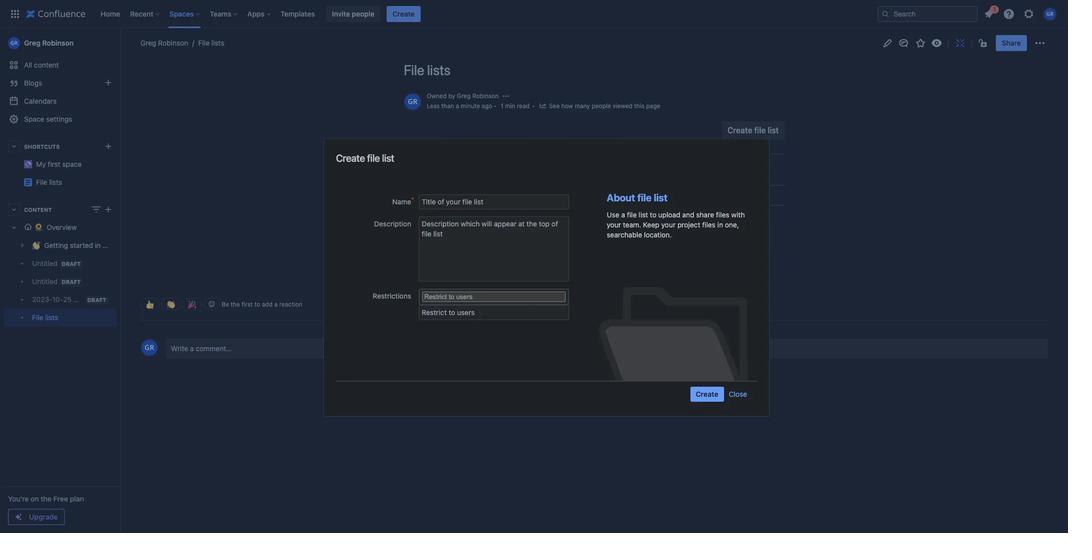 Task type: describe. For each thing, give the bounding box(es) containing it.
apps
[[248, 9, 265, 18]]

1 horizontal spatial file lists
[[198, 39, 224, 47]]

tree item inside space element
[[4, 219, 140, 327]]

shortcuts button
[[4, 137, 116, 156]]

greg robinson inside space element
[[24, 39, 74, 47]]

getting started in confluence link
[[4, 237, 140, 255]]

restrictions
[[373, 292, 411, 301]]

2 horizontal spatial file
[[404, 62, 424, 78]]

content button
[[4, 201, 116, 219]]

location.
[[644, 231, 672, 239]]

comment…
[[196, 345, 232, 353]]

Restrict to users text field
[[419, 306, 569, 321]]

3 draft link from the top
[[4, 291, 116, 309]]

1 for 1 min read
[[501, 102, 504, 110]]

min
[[505, 102, 516, 110]]

0 horizontal spatial greg robinson link
[[4, 33, 116, 53]]

1 vertical spatial than
[[629, 191, 645, 200]]

1 vertical spatial file lists link
[[4, 309, 116, 327]]

a right the about
[[647, 191, 652, 200]]

1 for 1
[[994, 5, 996, 13]]

a inside button
[[190, 345, 194, 353]]

description
[[374, 220, 411, 228]]

blogs link
[[4, 74, 116, 92]]

Search field
[[878, 6, 978, 22]]

home
[[101, 9, 120, 18]]

this
[[635, 102, 645, 110]]

settings
[[46, 115, 72, 123]]

1 draft link from the top
[[4, 255, 116, 273]]

upload
[[659, 211, 681, 219]]

1 vertical spatial minute
[[654, 191, 679, 200]]

share
[[697, 211, 715, 219]]

owned
[[427, 92, 447, 100]]

:tada: image
[[188, 301, 196, 309]]

searchable
[[607, 231, 643, 239]]

1 vertical spatial less than a minute ago
[[613, 191, 694, 200]]

0 vertical spatial lists
[[212, 39, 224, 47]]

page
[[647, 102, 661, 110]]

robinson inside space element
[[42, 39, 74, 47]]

1 horizontal spatial the
[[231, 301, 240, 308]]

all content link
[[4, 56, 116, 74]]

1 vertical spatial files
[[703, 221, 716, 229]]

add
[[262, 301, 273, 308]]

be
[[222, 301, 229, 308]]

free
[[53, 495, 68, 504]]

Description text field
[[419, 217, 569, 282]]

0 horizontal spatial ago
[[482, 102, 492, 110]]

premium image
[[15, 514, 23, 522]]

new
[[409, 191, 425, 200]]

space
[[24, 115, 44, 123]]

keep
[[643, 221, 660, 229]]

2 horizontal spatial file lists
[[404, 62, 451, 78]]

project
[[678, 221, 701, 229]]

about file list link
[[607, 192, 668, 204]]

2 horizontal spatial lists
[[427, 62, 451, 78]]

with
[[732, 211, 745, 219]]

people inside invite people "button"
[[352, 9, 375, 18]]

see
[[549, 102, 560, 110]]

write a comment…
[[171, 345, 232, 353]]

lists inside group
[[45, 314, 58, 322]]

draft for 1st draft link from the bottom
[[87, 297, 106, 304]]

star image
[[915, 37, 927, 49]]

confluence
[[103, 242, 140, 250]]

one,
[[725, 221, 739, 229]]

list inside button
[[768, 126, 779, 135]]

write
[[171, 345, 188, 353]]

search image
[[882, 10, 890, 18]]

greg inside space element
[[24, 39, 40, 47]]

home link
[[98, 6, 123, 22]]

a down owned by
[[456, 102, 459, 110]]

a right add
[[274, 301, 278, 308]]

create file list inside button
[[728, 126, 779, 135]]

1 min read
[[501, 102, 530, 110]]

file lists inside group
[[32, 314, 58, 322]]

read
[[517, 102, 530, 110]]

1 horizontal spatial file
[[198, 39, 210, 47]]

0 horizontal spatial less than a minute ago
[[427, 102, 492, 110]]

calendars
[[24, 97, 57, 105]]

how
[[562, 102, 573, 110]]

use a file list to upload and share files with your team. keep your project files in one, searchable location.
[[607, 211, 745, 239]]

plan
[[70, 495, 84, 504]]

templates
[[281, 9, 315, 18]]

close link
[[729, 387, 748, 402]]

edit this page image
[[882, 37, 894, 49]]

0 horizontal spatial than
[[442, 102, 454, 110]]

space settings link
[[4, 110, 116, 128]]

use
[[607, 211, 620, 219]]

close
[[729, 390, 748, 399]]

getting
[[44, 242, 68, 250]]

invite people
[[332, 9, 375, 18]]

Restrictions text field
[[422, 292, 566, 303]]

write a comment… button
[[166, 339, 1049, 359]]

list
[[427, 191, 440, 200]]



Task type: locate. For each thing, give the bounding box(es) containing it.
robinson down spaces
[[158, 39, 188, 47]]

less than a minute ago down by
[[427, 102, 492, 110]]

0 vertical spatial to
[[650, 211, 657, 219]]

blogs
[[24, 79, 42, 87]]

1 vertical spatial to
[[255, 301, 260, 308]]

0 horizontal spatial less
[[427, 102, 440, 110]]

0 vertical spatial minute
[[461, 102, 480, 110]]

invite people button
[[326, 6, 381, 22]]

a
[[456, 102, 459, 110], [647, 191, 652, 200], [622, 211, 625, 219], [274, 301, 278, 308], [190, 345, 194, 353]]

0 vertical spatial less
[[427, 102, 440, 110]]

tree item containing overview
[[4, 219, 140, 327]]

1 horizontal spatial greg
[[140, 39, 156, 47]]

content
[[34, 61, 59, 69]]

all
[[24, 61, 32, 69]]

the inside space element
[[41, 495, 52, 504]]

about
[[607, 192, 636, 204]]

1 inside banner
[[994, 5, 996, 13]]

to
[[650, 211, 657, 219], [255, 301, 260, 308]]

in right started on the left top
[[95, 242, 101, 250]]

:clap: image
[[167, 301, 175, 309], [167, 301, 175, 309]]

1 vertical spatial ago
[[681, 191, 694, 200]]

people right many on the top right of the page
[[592, 102, 611, 110]]

0 horizontal spatial greg
[[24, 39, 40, 47]]

0 horizontal spatial in
[[95, 242, 101, 250]]

about file list
[[607, 192, 668, 204]]

0 horizontal spatial to
[[255, 301, 260, 308]]

tree item
[[4, 219, 140, 327]]

0 horizontal spatial file lists link
[[4, 309, 116, 327]]

label
[[431, 252, 446, 261]]

a right write on the bottom
[[190, 345, 194, 353]]

files up one,
[[716, 211, 730, 219]]

2 vertical spatial file
[[32, 314, 43, 322]]

create file list button
[[722, 121, 785, 140]]

minute left min
[[461, 102, 480, 110]]

people right invite
[[352, 9, 375, 18]]

0 horizontal spatial create file list
[[336, 153, 394, 164]]

0 horizontal spatial minute
[[461, 102, 480, 110]]

reaction
[[279, 301, 303, 308]]

banner containing home
[[0, 0, 1069, 28]]

new list
[[409, 191, 440, 200]]

file
[[755, 126, 766, 135], [367, 153, 380, 164], [638, 192, 652, 204], [627, 211, 637, 219]]

group inside space element
[[4, 237, 140, 327]]

1 vertical spatial file lists
[[404, 62, 451, 78]]

all content
[[24, 61, 59, 69]]

1 greg from the left
[[24, 39, 40, 47]]

your
[[607, 221, 621, 229], [662, 221, 676, 229]]

2 greg robinson from the left
[[140, 39, 188, 47]]

on
[[31, 495, 39, 504]]

started
[[70, 242, 93, 250]]

:tada: image
[[188, 301, 196, 309]]

the right be
[[231, 301, 240, 308]]

2 greg from the left
[[140, 39, 156, 47]]

ago up and
[[681, 191, 694, 200]]

banner
[[0, 0, 1069, 28]]

spaces
[[169, 9, 194, 18]]

draft
[[62, 261, 81, 267], [62, 279, 81, 285], [87, 297, 106, 304]]

0 vertical spatial file lists link
[[188, 38, 224, 48]]

files down the share
[[703, 221, 716, 229]]

1 horizontal spatial in
[[718, 221, 723, 229]]

0 horizontal spatial the
[[41, 495, 52, 504]]

less up use
[[613, 191, 627, 200]]

than up team.
[[629, 191, 645, 200]]

2 robinson from the left
[[158, 39, 188, 47]]

draft for second draft link from the bottom
[[62, 279, 81, 285]]

1 vertical spatial 1
[[501, 102, 504, 110]]

you're on the free plan
[[8, 495, 84, 504]]

create link
[[387, 6, 421, 22]]

to inside use a file list to upload and share files with your team. keep your project files in one, searchable location.
[[650, 211, 657, 219]]

1 horizontal spatial less
[[613, 191, 627, 200]]

your down use
[[607, 221, 621, 229]]

1 left settings icon
[[994, 5, 996, 13]]

1 horizontal spatial lists
[[212, 39, 224, 47]]

2 your from the left
[[662, 221, 676, 229]]

0 vertical spatial than
[[442, 102, 454, 110]]

ago left min
[[482, 102, 492, 110]]

team.
[[623, 221, 641, 229]]

in
[[718, 221, 723, 229], [95, 242, 101, 250]]

0 horizontal spatial greg robinson
[[24, 39, 74, 47]]

the right "on"
[[41, 495, 52, 504]]

greg robinson up content
[[24, 39, 74, 47]]

minute
[[461, 102, 480, 110], [654, 191, 679, 200]]

draft link
[[4, 255, 116, 273], [4, 273, 116, 291], [4, 291, 116, 309]]

1 horizontal spatial greg robinson
[[140, 39, 188, 47]]

greg robinson link
[[4, 33, 116, 53], [140, 38, 188, 48]]

0 vertical spatial less than a minute ago
[[427, 102, 492, 110]]

than
[[442, 102, 454, 110], [629, 191, 645, 200]]

1 horizontal spatial greg robinson link
[[140, 38, 188, 48]]

less
[[427, 102, 440, 110], [613, 191, 627, 200]]

0 vertical spatial files
[[716, 211, 730, 219]]

apps button
[[245, 6, 275, 22]]

ago
[[482, 102, 492, 110], [681, 191, 694, 200]]

2 draft link from the top
[[4, 273, 116, 291]]

a inside use a file list to upload and share files with your team. keep your project files in one, searchable location.
[[622, 211, 625, 219]]

by
[[449, 92, 455, 100]]

content
[[24, 206, 52, 213]]

first
[[242, 301, 253, 308]]

group containing getting started in confluence
[[4, 237, 140, 327]]

1 horizontal spatial your
[[662, 221, 676, 229]]

file lists image
[[24, 179, 32, 187]]

spaces button
[[166, 6, 204, 22]]

1 vertical spatial less
[[613, 191, 627, 200]]

see how many people viewed this page button
[[539, 102, 661, 111]]

greg robinson link up the all content link
[[4, 33, 116, 53]]

name
[[392, 198, 411, 206]]

0 horizontal spatial files
[[703, 221, 716, 229]]

1 horizontal spatial ago
[[681, 191, 694, 200]]

space element
[[0, 28, 140, 534]]

be the first to add a reaction
[[222, 301, 303, 308]]

file
[[198, 39, 210, 47], [404, 62, 424, 78], [32, 314, 43, 322]]

0 horizontal spatial lists
[[45, 314, 58, 322]]

group
[[4, 237, 140, 327]]

settings icon image
[[1024, 8, 1036, 20]]

viewed
[[613, 102, 633, 110]]

lists
[[212, 39, 224, 47], [427, 62, 451, 78], [45, 314, 58, 322]]

than down by
[[442, 102, 454, 110]]

in inside use a file list to upload and share files with your team. keep your project files in one, searchable location.
[[718, 221, 723, 229]]

draft for 1st draft link
[[62, 261, 81, 267]]

your down upload
[[662, 221, 676, 229]]

new list link
[[409, 191, 440, 200]]

upgrade button
[[9, 510, 64, 525]]

many
[[575, 102, 590, 110]]

2 vertical spatial draft
[[87, 297, 106, 304]]

you're
[[8, 495, 29, 504]]

1 horizontal spatial minute
[[654, 191, 679, 200]]

0 horizontal spatial file
[[32, 314, 43, 322]]

file inside use a file list to upload and share files with your team. keep your project files in one, searchable location.
[[627, 211, 637, 219]]

robinson up the all content link
[[42, 39, 74, 47]]

in left one,
[[718, 221, 723, 229]]

1 vertical spatial file
[[404, 62, 424, 78]]

less down owned
[[427, 102, 440, 110]]

files
[[716, 211, 730, 219], [703, 221, 716, 229]]

create
[[393, 9, 415, 18], [728, 126, 753, 135], [336, 153, 365, 164], [696, 390, 719, 399]]

to left add
[[255, 301, 260, 308]]

1 vertical spatial draft
[[62, 279, 81, 285]]

upgrade
[[29, 513, 58, 522]]

0 horizontal spatial file lists
[[32, 314, 58, 322]]

1 vertical spatial lists
[[427, 62, 451, 78]]

1 horizontal spatial file lists link
[[188, 38, 224, 48]]

1 your from the left
[[607, 221, 621, 229]]

0 vertical spatial 1
[[994, 5, 996, 13]]

robinson
[[42, 39, 74, 47], [158, 39, 188, 47]]

1
[[994, 5, 996, 13], [501, 102, 504, 110]]

0 vertical spatial the
[[231, 301, 240, 308]]

global element
[[6, 0, 876, 28]]

1 vertical spatial the
[[41, 495, 52, 504]]

1 vertical spatial in
[[95, 242, 101, 250]]

0 horizontal spatial robinson
[[42, 39, 74, 47]]

a right use
[[622, 211, 625, 219]]

0 vertical spatial ago
[[482, 102, 492, 110]]

confluence image
[[26, 8, 86, 20], [26, 8, 86, 20]]

greg
[[24, 39, 40, 47], [140, 39, 156, 47]]

1 horizontal spatial less than a minute ago
[[613, 191, 694, 200]]

1 vertical spatial people
[[592, 102, 611, 110]]

0 horizontal spatial people
[[352, 9, 375, 18]]

people
[[352, 9, 375, 18], [592, 102, 611, 110]]

shortcuts
[[24, 143, 60, 150]]

1 horizontal spatial than
[[629, 191, 645, 200]]

invite
[[332, 9, 350, 18]]

0 vertical spatial file
[[198, 39, 210, 47]]

create a page image
[[102, 204, 114, 216]]

file inside group
[[32, 314, 43, 322]]

:thumbsup: image
[[146, 301, 154, 309], [146, 301, 154, 309]]

create inside the 'global' element
[[393, 9, 415, 18]]

less than a minute ago up upload
[[613, 191, 694, 200]]

1 greg robinson from the left
[[24, 39, 74, 47]]

owned by
[[427, 92, 457, 100]]

2 vertical spatial file lists
[[32, 314, 58, 322]]

Title of your file list text field
[[419, 195, 569, 210]]

create file list
[[728, 126, 779, 135], [336, 153, 394, 164]]

space settings
[[24, 115, 72, 123]]

1 horizontal spatial files
[[716, 211, 730, 219]]

and
[[683, 211, 695, 219]]

1 horizontal spatial to
[[650, 211, 657, 219]]

templates link
[[278, 6, 318, 22]]

0 vertical spatial in
[[718, 221, 723, 229]]

overview link
[[4, 219, 116, 237]]

greg robinson link down spaces
[[140, 38, 188, 48]]

list inside use a file list to upload and share files with your team. keep your project files in one, searchable location.
[[639, 211, 648, 219]]

file lists
[[198, 39, 224, 47], [404, 62, 451, 78], [32, 314, 58, 322]]

create a blog image
[[102, 77, 114, 89]]

less than a minute ago
[[427, 102, 492, 110], [613, 191, 694, 200]]

file inside button
[[755, 126, 766, 135]]

0 vertical spatial create file list
[[728, 126, 779, 135]]

calendars link
[[4, 92, 116, 110]]

0 horizontal spatial 1
[[501, 102, 504, 110]]

0 vertical spatial people
[[352, 9, 375, 18]]

create button
[[691, 387, 724, 402]]

see how many people viewed this page
[[549, 102, 661, 110]]

in inside "link"
[[95, 242, 101, 250]]

2 vertical spatial lists
[[45, 314, 58, 322]]

getting started in confluence
[[44, 242, 140, 250]]

minute up upload
[[654, 191, 679, 200]]

people inside "see how many people viewed this page" button
[[592, 102, 611, 110]]

overview
[[47, 223, 77, 232]]

1 robinson from the left
[[42, 39, 74, 47]]

0 vertical spatial file lists
[[198, 39, 224, 47]]

list
[[768, 126, 779, 135], [382, 153, 394, 164], [654, 192, 668, 204], [639, 211, 648, 219]]

1 horizontal spatial robinson
[[158, 39, 188, 47]]

0 horizontal spatial your
[[607, 221, 621, 229]]

1 horizontal spatial 1
[[994, 5, 996, 13]]

add label
[[416, 252, 446, 261]]

file lists link
[[188, 38, 224, 48], [4, 309, 116, 327]]

1 vertical spatial create file list
[[336, 153, 394, 164]]

1 horizontal spatial create file list
[[728, 126, 779, 135]]

1 left min
[[501, 102, 504, 110]]

greg robinson down spaces
[[140, 39, 188, 47]]

to up 'keep'
[[650, 211, 657, 219]]

0 vertical spatial draft
[[62, 261, 81, 267]]

1 horizontal spatial people
[[592, 102, 611, 110]]

add
[[416, 252, 429, 261]]



Task type: vqa. For each thing, say whether or not it's contained in the screenshot.
the viewed
yes



